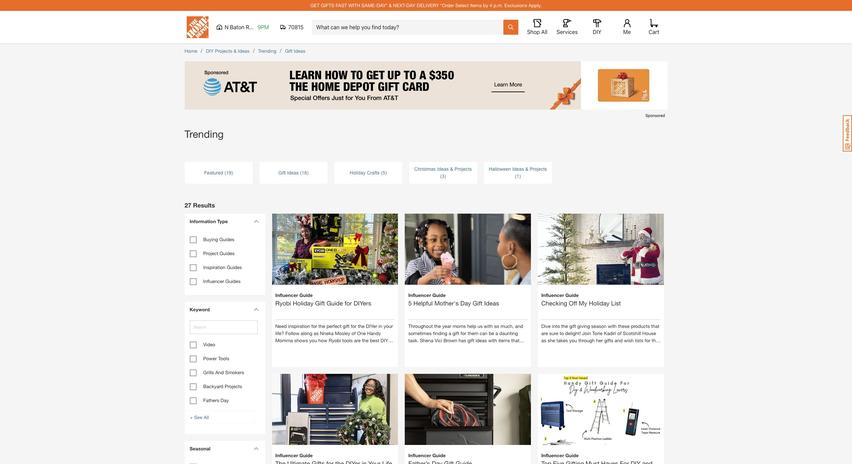 Task type: locate. For each thing, give the bounding box(es) containing it.
1 horizontal spatial your
[[414, 352, 423, 358]]

gift up delight!
[[570, 323, 576, 329]]

1 of from the left
[[352, 330, 356, 336]]

0 horizontal spatial in
[[379, 323, 382, 329]]

(
[[225, 170, 226, 175], [300, 170, 302, 175], [381, 170, 383, 175], [440, 174, 442, 179], [515, 174, 517, 179]]

you down delight!
[[570, 337, 577, 343]]

0 vertical spatial caret icon image
[[254, 220, 259, 223]]

ryobi up the need
[[275, 299, 291, 307]]

& right the halloween
[[526, 166, 529, 172]]

the down one
[[362, 337, 369, 343]]

ryobi down mosley
[[329, 337, 341, 343]]

gift inside influencer guide 5 helpful mother's day gift ideas
[[473, 299, 483, 307]]

a down items
[[508, 345, 511, 350]]

0 horizontal spatial ryobi
[[275, 299, 291, 307]]

be
[[489, 330, 494, 336]]

moms
[[453, 323, 466, 329]]

1 vertical spatial trending
[[185, 128, 224, 140]]

of for for
[[352, 330, 356, 336]]

gift
[[285, 48, 293, 54], [278, 170, 286, 175], [315, 299, 325, 307], [473, 299, 483, 307]]

holiday inside influencer guide ryobi holiday gift guide for diyers
[[293, 299, 314, 307]]

in down could
[[409, 352, 412, 358]]

year
[[442, 323, 452, 329]]

help up them
[[467, 323, 477, 329]]

gifts
[[605, 337, 614, 343]]

as inside need inspiration for the perfect gift for the diyer in your life? follow along as nneka mosley of one handy momma shows you how ryobi tools are the best diy gift for the holidays!
[[314, 330, 319, 336]]

are
[[542, 330, 548, 336], [354, 337, 361, 343]]

with inside dive into the gift giving season with these products that are sure to delight! join torie kadiri of scotshill house as she takes you through her gifts and wish lists for the holiday season.
[[608, 323, 617, 329]]

for inside influencer guide ryobi holiday gift guide for diyers
[[345, 299, 352, 307]]

5 left helpful
[[409, 299, 412, 307]]

1 vertical spatial and
[[615, 337, 623, 343]]

and right grills
[[215, 370, 224, 375]]

ideas for christmas ideas & projects ( 3 )
[[437, 166, 449, 172]]

2 caret icon image from the top
[[254, 308, 259, 311]]

gift up nneka
[[315, 299, 325, 307]]

influencer guide for influencer guide link corresponding to the ultimate gifts for the diyer in your life image
[[275, 453, 313, 458]]

us
[[478, 323, 483, 329]]

help
[[467, 323, 477, 329], [422, 345, 431, 350]]

& right christmas
[[450, 166, 453, 172]]

gift up mosley
[[343, 323, 350, 329]]

that inside throughout the year moms help us with so much, and sometimes finding a gift for them can be a daunting task. shena vici brown has gift ideas with items that could help make typical tasks a little easier for a mother in your life!
[[512, 337, 520, 343]]

0 vertical spatial 5
[[383, 170, 385, 175]]

in
[[379, 323, 382, 329], [409, 352, 412, 358]]

0 horizontal spatial 5
[[383, 170, 385, 175]]

diyer
[[366, 323, 377, 329]]

0 horizontal spatial day
[[221, 397, 229, 403]]

throughout the year moms help us with so much, and sometimes finding a gift for them can be a daunting task. shena vici brown has gift ideas with items that could help make typical tasks a little easier for a mother in your life!
[[409, 323, 527, 358]]

0 vertical spatial day
[[461, 299, 471, 307]]

1 vertical spatial 5
[[409, 299, 412, 307]]

0 vertical spatial your
[[384, 323, 393, 329]]

2 horizontal spatial influencer guide link
[[542, 452, 661, 464]]

0 vertical spatial as
[[314, 330, 319, 336]]

*order
[[440, 2, 454, 8]]

caret icon image
[[254, 220, 259, 223], [254, 308, 259, 311], [254, 447, 259, 450]]

1 horizontal spatial are
[[542, 330, 548, 336]]

projects inside christmas ideas & projects ( 3 )
[[455, 166, 472, 172]]

2 influencer guide link from the left
[[409, 452, 528, 464]]

0 horizontal spatial of
[[352, 330, 356, 336]]

1 vertical spatial as
[[542, 337, 547, 343]]

0 horizontal spatial help
[[422, 345, 431, 350]]

projects inside halloween ideas & projects ( 1 )
[[530, 166, 547, 172]]

ideas left trending link
[[238, 48, 250, 54]]

5 right crafts
[[383, 170, 385, 175]]

guides up inspiration guides
[[220, 250, 235, 256]]

information
[[190, 218, 216, 224]]

0 horizontal spatial as
[[314, 330, 319, 336]]

0 vertical spatial diy
[[593, 29, 602, 35]]

you inside dive into the gift giving season with these products that are sure to delight! join torie kadiri of scotshill house as she takes you through her gifts and wish lists for the holiday season.
[[570, 337, 577, 343]]

ideas inside influencer guide 5 helpful mother's day gift ideas
[[484, 299, 499, 307]]

need inspiration for the perfect gift for the diyer in your life? follow along as nneka mosley of one handy momma shows you how ryobi tools are the best diy gift for the holidays!
[[275, 323, 393, 350]]

0 vertical spatial and
[[515, 323, 523, 329]]

3 influencer guide from the left
[[542, 453, 579, 458]]

same-
[[362, 2, 377, 8]]

3 influencer guide link from the left
[[542, 452, 661, 464]]

influencer guide 5 helpful mother's day gift ideas
[[409, 292, 499, 307]]

1 vertical spatial in
[[409, 352, 412, 358]]

with up kadiri
[[608, 323, 617, 329]]

best
[[370, 337, 379, 343]]

of down these
[[618, 330, 622, 336]]

diy inside button
[[593, 29, 602, 35]]

all right "shop"
[[542, 29, 548, 35]]

influencer
[[203, 278, 224, 284], [275, 292, 298, 298], [409, 292, 431, 298], [542, 292, 564, 298], [275, 453, 298, 458], [409, 453, 431, 458], [542, 453, 564, 458]]

1
[[517, 174, 519, 179]]

could
[[409, 345, 420, 350]]

)
[[232, 170, 233, 175], [307, 170, 309, 175], [385, 170, 387, 175], [445, 174, 446, 179], [519, 174, 521, 179]]

of inside need inspiration for the perfect gift for the diyer in your life? follow along as nneka mosley of one handy momma shows you how ryobi tools are the best diy gift for the holidays!
[[352, 330, 356, 336]]

1 vertical spatial help
[[422, 345, 431, 350]]

day right 'mother's'
[[461, 299, 471, 307]]

seasonal
[[190, 446, 211, 452]]

1 horizontal spatial as
[[542, 337, 547, 343]]

as right the along
[[314, 330, 319, 336]]

ideas down "70815"
[[294, 48, 306, 54]]

are down one
[[354, 337, 361, 343]]

holiday up inspiration
[[293, 299, 314, 307]]

1 horizontal spatial diy
[[381, 337, 388, 343]]

0 horizontal spatial and
[[215, 370, 224, 375]]

ryobi
[[275, 299, 291, 307], [329, 337, 341, 343]]

your
[[384, 323, 393, 329], [414, 352, 423, 358]]

5 inside influencer guide 5 helpful mother's day gift ideas
[[409, 299, 412, 307]]

diy right best
[[381, 337, 388, 343]]

2 vertical spatial and
[[215, 370, 224, 375]]

smokers
[[225, 370, 244, 375]]

1 horizontal spatial influencer guide link
[[409, 452, 528, 464]]

1 horizontal spatial 5
[[409, 299, 412, 307]]

delight!
[[566, 330, 581, 336]]

for down house
[[645, 337, 651, 343]]

3
[[442, 174, 445, 179]]

0 horizontal spatial are
[[354, 337, 361, 343]]

& inside halloween ideas & projects ( 1 )
[[526, 166, 529, 172]]

0 vertical spatial are
[[542, 330, 548, 336]]

of left one
[[352, 330, 356, 336]]

0 horizontal spatial your
[[384, 323, 393, 329]]

1 horizontal spatial day
[[461, 299, 471, 307]]

all right "see"
[[204, 415, 209, 420]]

holiday left crafts
[[350, 170, 366, 175]]

influencer guide for influencer guide link corresponding to top five gifting must haves for diy and woodworking lovers image
[[542, 453, 579, 458]]

giving
[[578, 323, 590, 329]]

2 vertical spatial caret icon image
[[254, 447, 259, 450]]

1 horizontal spatial you
[[570, 337, 577, 343]]

70815
[[288, 24, 304, 30]]

and inside throughout the year moms help us with so much, and sometimes finding a gift for them can be a daunting task. shena vici brown has gift ideas with items that could help make typical tasks a little easier for a mother in your life!
[[515, 323, 523, 329]]

gift down momma
[[275, 345, 282, 350]]

ideas inside christmas ideas & projects ( 3 )
[[437, 166, 449, 172]]

your inside need inspiration for the perfect gift for the diyer in your life? follow along as nneka mosley of one handy momma shows you how ryobi tools are the best diy gift for the holidays!
[[384, 323, 393, 329]]

help down shena
[[422, 345, 431, 350]]

2 you from the left
[[570, 337, 577, 343]]

ideas up so
[[484, 299, 499, 307]]

2 horizontal spatial diy
[[593, 29, 602, 35]]

backyard
[[203, 384, 223, 389]]

a up the "brown"
[[449, 330, 451, 336]]

influencer guide
[[275, 453, 313, 458], [409, 453, 446, 458], [542, 453, 579, 458]]

0 horizontal spatial diy
[[206, 48, 214, 54]]

them
[[468, 330, 479, 336]]

1 horizontal spatial help
[[467, 323, 477, 329]]

seasonal button
[[186, 441, 261, 456]]

you
[[309, 337, 317, 343], [570, 337, 577, 343]]

sometimes
[[409, 330, 432, 336]]

guides up the influencer guides
[[227, 264, 242, 270]]

one
[[357, 330, 366, 336]]

( inside halloween ideas & projects ( 1 )
[[515, 174, 517, 179]]

halloween
[[489, 166, 511, 172]]

1 horizontal spatial that
[[652, 323, 660, 329]]

as inside dive into the gift giving season with these products that are sure to delight! join torie kadiri of scotshill house as she takes you through her gifts and wish lists for the holiday season.
[[542, 337, 547, 343]]

shop all
[[527, 29, 548, 35]]

services
[[557, 29, 578, 35]]

0 horizontal spatial influencer guide
[[275, 453, 313, 458]]

1 horizontal spatial ryobi
[[329, 337, 341, 343]]

gift
[[343, 323, 350, 329], [570, 323, 576, 329], [453, 330, 459, 336], [468, 337, 474, 343], [275, 345, 282, 350]]

all
[[542, 29, 548, 35], [204, 415, 209, 420]]

1 horizontal spatial trending
[[258, 48, 277, 54]]

0 vertical spatial in
[[379, 323, 382, 329]]

2 vertical spatial diy
[[381, 337, 388, 343]]

caret icon image inside keyword button
[[254, 308, 259, 311]]

daunting
[[500, 330, 518, 336]]

diy for diy
[[593, 29, 602, 35]]

see
[[194, 415, 202, 420]]

gift ideas ( 18 )
[[278, 170, 309, 175]]

you inside need inspiration for the perfect gift for the diyer in your life? follow along as nneka mosley of one handy momma shows you how ryobi tools are the best diy gift for the holidays!
[[309, 337, 317, 343]]

guides down inspiration guides
[[226, 278, 241, 284]]

& down baton on the top of the page
[[234, 48, 237, 54]]

the ultimate gifts for the diyer in your life image
[[272, 362, 398, 464]]

1 horizontal spatial in
[[409, 352, 412, 358]]

in right diyer in the left bottom of the page
[[379, 323, 382, 329]]

day
[[461, 299, 471, 307], [221, 397, 229, 403]]

father's day gift guide image
[[405, 362, 531, 464]]

( inside christmas ideas & projects ( 3 )
[[440, 174, 442, 179]]

2 horizontal spatial holiday
[[589, 299, 610, 307]]

1 you from the left
[[309, 337, 317, 343]]

with up be
[[484, 323, 493, 329]]

that up house
[[652, 323, 660, 329]]

ideas left 18
[[287, 170, 299, 175]]

influencer guide ryobi holiday gift guide for diyers
[[275, 292, 371, 307]]

gift right trending link
[[285, 48, 293, 54]]

diy
[[593, 29, 602, 35], [206, 48, 214, 54], [381, 337, 388, 343]]

items
[[470, 2, 482, 8]]

and right the much,
[[515, 323, 523, 329]]

ideas up 3
[[437, 166, 449, 172]]

1 horizontal spatial all
[[542, 29, 548, 35]]

caret icon image for keyword
[[254, 308, 259, 311]]

are down the dive
[[542, 330, 548, 336]]

along
[[301, 330, 313, 336]]

my
[[579, 299, 587, 307]]

1 horizontal spatial of
[[618, 330, 622, 336]]

crafts
[[367, 170, 380, 175]]

these
[[618, 323, 630, 329]]

through
[[579, 337, 595, 343]]

0 horizontal spatial all
[[204, 415, 209, 420]]

as left she
[[542, 337, 547, 343]]

0 horizontal spatial that
[[512, 337, 520, 343]]

1 horizontal spatial influencer guide
[[409, 453, 446, 458]]

2 influencer guide from the left
[[409, 453, 446, 458]]

the up nneka
[[319, 323, 325, 329]]

for left the diyers
[[345, 299, 352, 307]]

holiday
[[350, 170, 366, 175], [293, 299, 314, 307], [589, 299, 610, 307]]

diy right services on the top of page
[[593, 29, 602, 35]]

caret icon image inside seasonal button
[[254, 447, 259, 450]]

1 vertical spatial day
[[221, 397, 229, 403]]

1 vertical spatial that
[[512, 337, 520, 343]]

ideas for gift ideas
[[294, 48, 306, 54]]

get gifts fast with same-day* & next-day delivery *order select items by 4 p.m. exclusions apply.
[[311, 2, 542, 8]]

your down could
[[414, 352, 423, 358]]

gift left 18
[[278, 170, 286, 175]]

1 vertical spatial diy
[[206, 48, 214, 54]]

caret icon image for seasonal
[[254, 447, 259, 450]]

0 horizontal spatial influencer guide link
[[275, 452, 395, 464]]

the up to
[[562, 323, 568, 329]]

0 horizontal spatial trending
[[185, 128, 224, 140]]

gift up us
[[473, 299, 483, 307]]

task.
[[409, 337, 419, 343]]

diy inside need inspiration for the perfect gift for the diyer in your life? follow along as nneka mosley of one handy momma shows you how ryobi tools are the best diy gift for the holidays!
[[381, 337, 388, 343]]

next-
[[393, 2, 407, 8]]

1 vertical spatial ryobi
[[329, 337, 341, 343]]

0 horizontal spatial you
[[309, 337, 317, 343]]

& inside christmas ideas & projects ( 3 )
[[450, 166, 453, 172]]

5
[[383, 170, 385, 175], [409, 299, 412, 307]]

2 of from the left
[[618, 330, 622, 336]]

guides up project guides
[[219, 237, 234, 242]]

0 vertical spatial trending
[[258, 48, 277, 54]]

featured ( 19 )
[[204, 170, 233, 175]]

diy right home
[[206, 48, 214, 54]]

0 vertical spatial help
[[467, 323, 477, 329]]

1 vertical spatial your
[[414, 352, 423, 358]]

the up 'finding'
[[434, 323, 441, 329]]

the down shows
[[291, 345, 297, 350]]

day right 'fathers'
[[221, 397, 229, 403]]

of inside dive into the gift giving season with these products that are sure to delight! join torie kadiri of scotshill house as she takes you through her gifts and wish lists for the holiday season.
[[618, 330, 622, 336]]

0 vertical spatial ryobi
[[275, 299, 291, 307]]

1 horizontal spatial and
[[515, 323, 523, 329]]

1 vertical spatial caret icon image
[[254, 308, 259, 311]]

influencer inside influencer guide checking off my holiday list
[[542, 292, 564, 298]]

& for halloween ideas & projects ( 1 )
[[526, 166, 529, 172]]

with
[[484, 323, 493, 329], [608, 323, 617, 329], [488, 337, 497, 343]]

1 vertical spatial are
[[354, 337, 361, 343]]

you up holidays!
[[309, 337, 317, 343]]

caret icon image inside the information type button
[[254, 220, 259, 223]]

holiday right 'my'
[[589, 299, 610, 307]]

1 influencer guide link from the left
[[275, 452, 395, 464]]

& for christmas ideas & projects ( 3 )
[[450, 166, 453, 172]]

&
[[389, 2, 392, 8], [234, 48, 237, 54], [450, 166, 453, 172], [526, 166, 529, 172]]

ideas for halloween ideas & projects ( 1 )
[[513, 166, 524, 172]]

result
[[193, 201, 212, 209]]

your right diyer in the left bottom of the page
[[384, 323, 393, 329]]

1 influencer guide from the left
[[275, 453, 313, 458]]

in inside need inspiration for the perfect gift for the diyer in your life? follow along as nneka mosley of one handy momma shows you how ryobi tools are the best diy gift for the holidays!
[[379, 323, 382, 329]]

guides for project guides
[[220, 250, 235, 256]]

that inside dive into the gift giving season with these products that are sure to delight! join torie kadiri of scotshill house as she takes you through her gifts and wish lists for the holiday season.
[[652, 323, 660, 329]]

3 caret icon image from the top
[[254, 447, 259, 450]]

ideas up 1
[[513, 166, 524, 172]]

0 vertical spatial that
[[652, 323, 660, 329]]

buying
[[203, 237, 218, 242]]

and right gifts at the bottom of the page
[[615, 337, 623, 343]]

& right day*
[[389, 2, 392, 8]]

influencer inside influencer guide 5 helpful mother's day gift ideas
[[409, 292, 431, 298]]

5 helpful mother's day gift ideas image
[[405, 202, 531, 328]]

of
[[352, 330, 356, 336], [618, 330, 622, 336]]

1 caret icon image from the top
[[254, 220, 259, 223]]

ideas inside halloween ideas & projects ( 1 )
[[513, 166, 524, 172]]

2 horizontal spatial influencer guide
[[542, 453, 579, 458]]

2 horizontal spatial and
[[615, 337, 623, 343]]

that up 'mother'
[[512, 337, 520, 343]]

0 horizontal spatial holiday
[[293, 299, 314, 307]]

easier
[[487, 345, 500, 350]]

top five gifting must haves for diy and woodworking lovers image
[[538, 362, 664, 464]]



Task type: describe. For each thing, give the bounding box(es) containing it.
19
[[226, 170, 232, 175]]

by
[[483, 2, 489, 8]]

gift down 'moms'
[[453, 330, 459, 336]]

with for gift
[[484, 323, 493, 329]]

life?
[[275, 330, 284, 336]]

services button
[[557, 19, 578, 35]]

off
[[569, 299, 577, 307]]

checking
[[542, 299, 567, 307]]

how
[[319, 337, 328, 343]]

life!
[[424, 352, 432, 358]]

diy for diy projects & ideas
[[206, 48, 214, 54]]

with for list
[[608, 323, 617, 329]]

9pm
[[258, 24, 269, 30]]

mother's
[[435, 299, 459, 307]]

lists
[[635, 337, 644, 343]]

get
[[311, 2, 320, 8]]

finding
[[433, 330, 448, 336]]

tools
[[342, 337, 353, 343]]

feedback link image
[[843, 115, 853, 152]]

+ see all
[[190, 415, 209, 420]]

follow
[[286, 330, 299, 336]]

momma
[[275, 337, 293, 343]]

gift ideas link
[[285, 48, 306, 54]]

dive into the gift giving season with these products that are sure to delight! join torie kadiri of scotshill house as she takes you through her gifts and wish lists for the holiday season.
[[542, 323, 660, 350]]

a left little
[[473, 345, 476, 350]]

are inside dive into the gift giving season with these products that are sure to delight! join torie kadiri of scotshill house as she takes you through her gifts and wish lists for the holiday season.
[[542, 330, 548, 336]]

) inside halloween ideas & projects ( 1 )
[[519, 174, 521, 179]]

caret icon image for information type
[[254, 220, 259, 223]]

with up easier in the bottom right of the page
[[488, 337, 497, 343]]

ryobi holiday gift guide for diyers image
[[272, 202, 398, 328]]

influencer guide link for the ultimate gifts for the diyer in your life image
[[275, 452, 395, 464]]

list
[[612, 299, 621, 307]]

n
[[225, 24, 229, 30]]

can
[[480, 330, 488, 336]]

typical
[[445, 345, 459, 350]]

a right be
[[496, 330, 498, 336]]

inspiration guides
[[203, 264, 242, 270]]

70815 button
[[280, 24, 304, 31]]

in inside throughout the year moms help us with so much, and sometimes finding a gift for them can be a daunting task. shena vici brown has gift ideas with items that could help make typical tasks a little easier for a mother in your life!
[[409, 352, 412, 358]]

grills and smokers
[[203, 370, 244, 375]]

& for diy projects & ideas
[[234, 48, 237, 54]]

n baton rouge
[[225, 24, 262, 30]]

so
[[494, 323, 499, 329]]

guides for inspiration guides
[[227, 264, 242, 270]]

me button
[[616, 19, 638, 35]]

sure
[[550, 330, 559, 336]]

power
[[203, 356, 217, 361]]

What can we help you find today? search field
[[316, 20, 503, 34]]

ryobi inside need inspiration for the perfect gift for the diyer in your life? follow along as nneka mosley of one handy momma shows you how ryobi tools are the best diy gift for the holidays!
[[329, 337, 341, 343]]

for down momma
[[284, 345, 289, 350]]

s
[[212, 201, 215, 209]]

to
[[560, 330, 564, 336]]

featured
[[204, 170, 223, 175]]

torie
[[593, 330, 603, 336]]

has
[[459, 337, 466, 343]]

27
[[185, 201, 191, 209]]

ideas
[[476, 337, 487, 343]]

Search search field
[[190, 321, 258, 334]]

the inside throughout the year moms help us with so much, and sometimes finding a gift for them can be a daunting task. shena vici brown has gift ideas with items that could help make typical tasks a little easier for a mother in your life!
[[434, 323, 441, 329]]

influencer guide link for father's day gift guide "image"
[[409, 452, 528, 464]]

your inside throughout the year moms help us with so much, and sometimes finding a gift for them can be a daunting task. shena vici brown has gift ideas with items that could help make typical tasks a little easier for a mother in your life!
[[414, 352, 423, 358]]

influencer guide for influencer guide link for father's day gift guide "image"
[[409, 453, 446, 458]]

are inside need inspiration for the perfect gift for the diyer in your life? follow along as nneka mosley of one handy momma shows you how ryobi tools are the best diy gift for the holidays!
[[354, 337, 361, 343]]

of for list
[[618, 330, 622, 336]]

type
[[217, 218, 228, 224]]

ideas for gift ideas ( 18 )
[[287, 170, 299, 175]]

vici
[[435, 337, 442, 343]]

for up the along
[[312, 323, 317, 329]]

buying guides
[[203, 237, 234, 242]]

for up tools at left
[[351, 323, 357, 329]]

home link
[[185, 48, 197, 54]]

advertisement region
[[185, 61, 668, 121]]

exclusions
[[505, 2, 528, 8]]

the up one
[[358, 323, 365, 329]]

checking off my holiday list image
[[538, 202, 664, 328]]

diy projects & ideas
[[206, 48, 250, 54]]

day inside influencer guide 5 helpful mother's day gift ideas
[[461, 299, 471, 307]]

tools
[[218, 356, 229, 361]]

handy
[[367, 330, 381, 336]]

much,
[[501, 323, 514, 329]]

+ see all button
[[186, 411, 254, 424]]

gift inside influencer guide ryobi holiday gift guide for diyers
[[315, 299, 325, 307]]

gift down them
[[468, 337, 474, 343]]

for down items
[[501, 345, 507, 350]]

information type button
[[186, 214, 261, 229]]

with
[[349, 2, 360, 8]]

power tools
[[203, 356, 229, 361]]

ryobi inside influencer guide ryobi holiday gift guide for diyers
[[275, 299, 291, 307]]

0 vertical spatial all
[[542, 29, 548, 35]]

gifts
[[321, 2, 335, 8]]

and inside dive into the gift giving season with these products that are sure to delight! join torie kadiri of scotshill house as she takes you through her gifts and wish lists for the holiday season.
[[615, 337, 623, 343]]

the home depot logo image
[[187, 16, 208, 38]]

guide inside influencer guide checking off my holiday list
[[566, 292, 579, 298]]

tasks
[[460, 345, 472, 350]]

guide inside influencer guide 5 helpful mother's day gift ideas
[[433, 292, 446, 298]]

grills
[[203, 370, 214, 375]]

holidays!
[[299, 345, 317, 350]]

wish
[[624, 337, 634, 343]]

+
[[190, 415, 193, 420]]

make
[[432, 345, 444, 350]]

mother
[[512, 345, 527, 350]]

takes
[[557, 337, 568, 343]]

her
[[596, 337, 603, 343]]

gift inside dive into the gift giving season with these products that are sure to delight! join torie kadiri of scotshill house as she takes you through her gifts and wish lists for the holiday season.
[[570, 323, 576, 329]]

gift ideas
[[285, 48, 306, 54]]

need
[[275, 323, 287, 329]]

inspiration
[[203, 264, 226, 270]]

shop all button
[[527, 19, 548, 35]]

throughout
[[409, 323, 433, 329]]

shena
[[420, 337, 434, 343]]

fathers
[[203, 397, 219, 403]]

1 vertical spatial all
[[204, 415, 209, 420]]

holiday inside influencer guide checking off my holiday list
[[589, 299, 610, 307]]

the down house
[[652, 337, 659, 343]]

for inside dive into the gift giving season with these products that are sure to delight! join torie kadiri of scotshill house as she takes you through her gifts and wish lists for the holiday season.
[[645, 337, 651, 343]]

guides for influencer guides
[[226, 278, 241, 284]]

4
[[490, 2, 492, 8]]

influencer inside influencer guide ryobi holiday gift guide for diyers
[[275, 292, 298, 298]]

1 horizontal spatial holiday
[[350, 170, 366, 175]]

diy button
[[587, 19, 608, 35]]

into
[[552, 323, 560, 329]]

influencer guide link for top five gifting must haves for diy and woodworking lovers image
[[542, 452, 661, 464]]

halloween ideas & projects ( 1 )
[[489, 166, 547, 179]]

) inside christmas ideas & projects ( 3 )
[[445, 174, 446, 179]]

project
[[203, 250, 218, 256]]

apply.
[[529, 2, 542, 8]]

products
[[631, 323, 650, 329]]

diyers
[[354, 299, 371, 307]]

for up has
[[461, 330, 467, 336]]

home
[[185, 48, 197, 54]]

18
[[302, 170, 307, 175]]

guides for buying guides
[[219, 237, 234, 242]]

items
[[499, 337, 510, 343]]

house
[[643, 330, 656, 336]]

holiday
[[542, 345, 557, 350]]

kadiri
[[604, 330, 616, 336]]

scotshill
[[623, 330, 641, 336]]



Task type: vqa. For each thing, say whether or not it's contained in the screenshot.
Ryobi Holiday Gift Guide for DIYers image
yes



